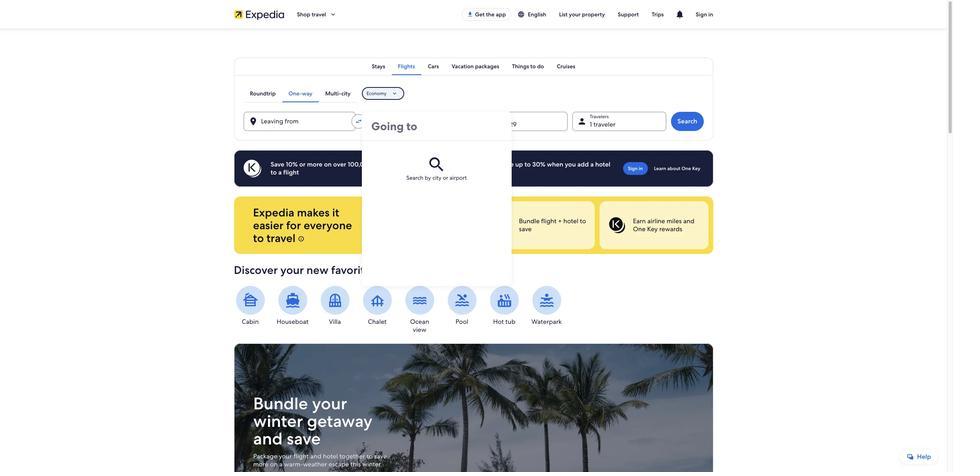 Task type: locate. For each thing, give the bounding box(es) containing it.
search
[[677, 117, 697, 125], [406, 174, 423, 181]]

prices.
[[435, 160, 454, 169]]

to right this
[[366, 452, 372, 461]]

and right warm-
[[310, 452, 321, 461]]

winter
[[253, 410, 303, 432]]

bundle inside bundle your winter getaway and save package your flight and hotel together to save more on a warm-weather escape this winter.
[[253, 393, 308, 415]]

flights
[[398, 63, 415, 70]]

or right 10%
[[299, 160, 305, 169]]

to down expedia
[[253, 231, 264, 245]]

travel left trailing image
[[312, 11, 326, 18]]

1 vertical spatial key
[[647, 225, 658, 233]]

to
[[530, 63, 536, 70], [525, 160, 531, 169], [271, 168, 277, 177], [580, 217, 586, 225], [253, 231, 264, 245], [366, 452, 372, 461]]

communication center icon image
[[675, 10, 685, 19]]

list your property link
[[553, 7, 611, 22]]

2 vertical spatial flight
[[293, 452, 309, 461]]

sign in inside bundle your winter getaway and save main content
[[628, 165, 643, 172]]

0 vertical spatial on
[[324, 160, 332, 169]]

1 horizontal spatial sign
[[696, 11, 707, 18]]

0 vertical spatial tab list
[[234, 58, 713, 75]]

learn about one key link
[[651, 162, 704, 175]]

ocean
[[410, 318, 429, 326]]

over
[[333, 160, 346, 169]]

one right about
[[682, 165, 691, 172]]

2 horizontal spatial and
[[683, 217, 694, 225]]

by
[[425, 174, 431, 181]]

sign in link
[[623, 162, 648, 175]]

also,
[[456, 160, 470, 169]]

1 vertical spatial hotel
[[563, 217, 578, 225]]

cabin
[[242, 318, 259, 326]]

and right miles
[[683, 217, 694, 225]]

hotel right add
[[595, 160, 610, 169]]

sign inside bundle your winter getaway and save main content
[[628, 165, 638, 172]]

or left airport
[[443, 174, 448, 181]]

bundle inside bundle flight + hotel to save
[[519, 217, 539, 225]]

hotel right "+"
[[563, 217, 578, 225]]

1 horizontal spatial more
[[307, 160, 322, 169]]

on inside save 10% or more on over 100,000 hotels with member prices. also, members save up to 30% when you add a hotel to a flight
[[324, 160, 332, 169]]

houseboat
[[277, 318, 309, 326]]

0 horizontal spatial in
[[639, 165, 643, 172]]

do
[[537, 63, 544, 70]]

1 vertical spatial flight
[[541, 217, 556, 225]]

sign in left learn
[[628, 165, 643, 172]]

1 horizontal spatial travel
[[312, 11, 326, 18]]

one
[[682, 165, 691, 172], [633, 225, 645, 233]]

trailing image
[[329, 11, 337, 18]]

flight inside bundle flight + hotel to save
[[541, 217, 556, 225]]

learn about one key
[[654, 165, 700, 172]]

0 horizontal spatial sign in
[[628, 165, 643, 172]]

1 horizontal spatial or
[[443, 174, 448, 181]]

0 vertical spatial more
[[307, 160, 322, 169]]

1 vertical spatial on
[[270, 460, 277, 469]]

0 vertical spatial and
[[683, 217, 694, 225]]

tab list containing roundtrip
[[243, 85, 357, 102]]

2 vertical spatial hotel
[[323, 452, 338, 461]]

0 horizontal spatial or
[[299, 160, 305, 169]]

rewards
[[659, 225, 682, 233]]

more inside save 10% or more on over 100,000 hotels with member prices. also, members save up to 30% when you add a hotel to a flight
[[307, 160, 322, 169]]

members
[[471, 160, 499, 169]]

swap origin and destination values image
[[355, 118, 362, 125]]

to left do
[[530, 63, 536, 70]]

city right by
[[432, 174, 441, 181]]

2 out of 3 element
[[485, 201, 594, 249]]

to inside bundle flight + hotel to save
[[580, 217, 586, 225]]

in right communication center icon
[[708, 11, 713, 18]]

a inside bundle your winter getaway and save package your flight and hotel together to save more on a warm-weather escape this winter.
[[279, 460, 282, 469]]

2 horizontal spatial hotel
[[595, 160, 610, 169]]

key right earn
[[647, 225, 658, 233]]

0 vertical spatial or
[[299, 160, 305, 169]]

0 vertical spatial city
[[341, 90, 351, 97]]

you
[[565, 160, 576, 169]]

1 horizontal spatial key
[[692, 165, 700, 172]]

chalet
[[368, 318, 387, 326]]

things to do link
[[506, 58, 550, 75]]

100,000
[[348, 160, 373, 169]]

travel left the xsmall icon
[[266, 231, 295, 245]]

1 vertical spatial one
[[633, 225, 645, 233]]

1 horizontal spatial and
[[310, 452, 321, 461]]

0 horizontal spatial sign
[[628, 165, 638, 172]]

discover
[[234, 263, 278, 277]]

hotel
[[595, 160, 610, 169], [563, 217, 578, 225], [323, 452, 338, 461]]

sign in
[[696, 11, 713, 18], [628, 165, 643, 172]]

1 vertical spatial in
[[639, 165, 643, 172]]

save
[[271, 160, 284, 169]]

up
[[515, 160, 523, 169]]

1 vertical spatial sign
[[628, 165, 638, 172]]

search button
[[671, 112, 704, 131]]

small image
[[517, 11, 525, 18]]

hotel inside bundle flight + hotel to save
[[563, 217, 578, 225]]

to right "+"
[[580, 217, 586, 225]]

getaway
[[307, 410, 372, 432]]

save left "+"
[[519, 225, 531, 233]]

and up package
[[253, 428, 282, 450]]

on left warm-
[[270, 460, 277, 469]]

0 vertical spatial one
[[682, 165, 691, 172]]

save
[[501, 160, 514, 169], [519, 225, 531, 233], [286, 428, 320, 450], [374, 452, 387, 461]]

app
[[496, 11, 506, 18]]

one-
[[289, 90, 302, 97]]

0 vertical spatial sign in
[[696, 11, 713, 18]]

travel
[[312, 11, 326, 18], [266, 231, 295, 245]]

0 vertical spatial flight
[[283, 168, 299, 177]]

hotel left together
[[323, 452, 338, 461]]

to inside expedia makes it easier for everyone to travel
[[253, 231, 264, 245]]

and
[[683, 217, 694, 225], [253, 428, 282, 450], [310, 452, 321, 461]]

tub
[[505, 318, 515, 326]]

chalet button
[[361, 286, 394, 326]]

1 vertical spatial and
[[253, 428, 282, 450]]

way
[[302, 90, 312, 97]]

0 horizontal spatial one
[[633, 225, 645, 233]]

a left 10%
[[278, 168, 282, 177]]

key inside earn airline miles and one key rewards
[[647, 225, 658, 233]]

in left learn
[[639, 165, 643, 172]]

a right add
[[590, 160, 594, 169]]

1 vertical spatial travel
[[266, 231, 295, 245]]

0 horizontal spatial more
[[253, 460, 268, 469]]

city left economy
[[341, 90, 351, 97]]

0 vertical spatial search
[[677, 117, 697, 125]]

multi-city
[[325, 90, 351, 97]]

english
[[528, 11, 546, 18]]

search by city or airport
[[406, 174, 467, 181]]

1 horizontal spatial on
[[324, 160, 332, 169]]

0 vertical spatial travel
[[312, 11, 326, 18]]

flight
[[283, 168, 299, 177], [541, 217, 556, 225], [293, 452, 309, 461]]

1 vertical spatial tab list
[[243, 85, 357, 102]]

0 horizontal spatial search
[[406, 174, 423, 181]]

the
[[486, 11, 495, 18]]

travel inside expedia makes it easier for everyone to travel
[[266, 231, 295, 245]]

0 vertical spatial sign
[[696, 11, 707, 18]]

in
[[708, 11, 713, 18], [639, 165, 643, 172]]

29
[[509, 120, 517, 129]]

villa button
[[319, 286, 351, 326]]

search inside "button"
[[677, 117, 697, 125]]

key right about
[[692, 165, 700, 172]]

sign in right communication center icon
[[696, 11, 713, 18]]

tab list containing stays
[[234, 58, 713, 75]]

2 vertical spatial and
[[310, 452, 321, 461]]

0 horizontal spatial travel
[[266, 231, 295, 245]]

1 vertical spatial or
[[443, 174, 448, 181]]

1 horizontal spatial hotel
[[563, 217, 578, 225]]

sign left learn
[[628, 165, 638, 172]]

stay
[[374, 263, 394, 277]]

0 vertical spatial in
[[708, 11, 713, 18]]

your for list
[[569, 11, 581, 18]]

or inside save 10% or more on over 100,000 hotels with member prices. also, members save up to 30% when you add a hotel to a flight
[[299, 160, 305, 169]]

houseboat button
[[276, 286, 309, 326]]

cars
[[428, 63, 439, 70]]

1 horizontal spatial sign in
[[696, 11, 713, 18]]

1 horizontal spatial one
[[682, 165, 691, 172]]

0 horizontal spatial on
[[270, 460, 277, 469]]

easier
[[253, 218, 284, 232]]

villa
[[329, 318, 341, 326]]

hot tub
[[493, 318, 515, 326]]

search for search by city or airport
[[406, 174, 423, 181]]

waterpark button
[[530, 286, 563, 326]]

1 horizontal spatial search
[[677, 117, 697, 125]]

get the app
[[475, 11, 506, 18]]

expedia logo image
[[234, 9, 284, 20]]

0 horizontal spatial bundle
[[253, 393, 308, 415]]

member
[[408, 160, 434, 169]]

save left up
[[501, 160, 514, 169]]

more right 10%
[[307, 160, 322, 169]]

1 horizontal spatial in
[[708, 11, 713, 18]]

winter.
[[362, 460, 382, 469]]

1 vertical spatial more
[[253, 460, 268, 469]]

1 horizontal spatial bundle
[[519, 217, 539, 225]]

1 horizontal spatial city
[[432, 174, 441, 181]]

0 vertical spatial bundle
[[519, 217, 539, 225]]

tab list
[[234, 58, 713, 75], [243, 85, 357, 102]]

one left airline
[[633, 225, 645, 233]]

on left over
[[324, 160, 332, 169]]

0 horizontal spatial hotel
[[323, 452, 338, 461]]

a
[[590, 160, 594, 169], [278, 168, 282, 177], [279, 460, 282, 469]]

one inside earn airline miles and one key rewards
[[633, 225, 645, 233]]

it
[[332, 205, 339, 220]]

shop travel button
[[291, 5, 343, 24]]

bundle for your
[[253, 393, 308, 415]]

3 out of 3 element
[[599, 201, 708, 249]]

flight inside save 10% or more on over 100,000 hotels with member prices. also, members save up to 30% when you add a hotel to a flight
[[283, 168, 299, 177]]

package
[[253, 452, 277, 461]]

10%
[[286, 160, 298, 169]]

your inside 'link'
[[569, 11, 581, 18]]

a left warm-
[[279, 460, 282, 469]]

on
[[324, 160, 332, 169], [270, 460, 277, 469]]

1 vertical spatial bundle
[[253, 393, 308, 415]]

your for bundle
[[312, 393, 347, 415]]

waterpark
[[531, 318, 562, 326]]

roundtrip
[[250, 90, 276, 97]]

save 10% or more on over 100,000 hotels with member prices. also, members save up to 30% when you add a hotel to a flight
[[271, 160, 610, 177]]

more left warm-
[[253, 460, 268, 469]]

sign right communication center icon
[[696, 11, 707, 18]]

0 horizontal spatial key
[[647, 225, 658, 233]]

shop travel
[[297, 11, 326, 18]]

hotel inside save 10% or more on over 100,000 hotels with member prices. also, members save up to 30% when you add a hotel to a flight
[[595, 160, 610, 169]]

1 vertical spatial search
[[406, 174, 423, 181]]

0 vertical spatial hotel
[[595, 160, 610, 169]]

vacation packages link
[[445, 58, 506, 75]]

earn airline miles and one key rewards
[[633, 217, 694, 233]]

1 vertical spatial sign in
[[628, 165, 643, 172]]



Task type: describe. For each thing, give the bounding box(es) containing it.
list
[[559, 11, 568, 18]]

to inside bundle your winter getaway and save package your flight and hotel together to save more on a warm-weather escape this winter.
[[366, 452, 372, 461]]

to left 10%
[[271, 168, 277, 177]]

airport
[[450, 174, 467, 181]]

multi-
[[325, 90, 341, 97]]

save inside save 10% or more on over 100,000 hotels with member prices. also, members save up to 30% when you add a hotel to a flight
[[501, 160, 514, 169]]

support link
[[611, 7, 645, 22]]

hot tub button
[[488, 286, 521, 326]]

sign in inside dropdown button
[[696, 11, 713, 18]]

on inside bundle your winter getaway and save package your flight and hotel together to save more on a warm-weather escape this winter.
[[270, 460, 277, 469]]

trips
[[652, 11, 664, 18]]

makes
[[297, 205, 330, 220]]

weather
[[303, 460, 327, 469]]

with
[[394, 160, 407, 169]]

get the app link
[[462, 8, 511, 21]]

property
[[582, 11, 605, 18]]

xsmall image
[[298, 236, 305, 242]]

sign inside dropdown button
[[696, 11, 707, 18]]

more inside bundle your winter getaway and save package your flight and hotel together to save more on a warm-weather escape this winter.
[[253, 460, 268, 469]]

30%
[[532, 160, 545, 169]]

packages
[[475, 63, 499, 70]]

cruises link
[[550, 58, 582, 75]]

airline
[[647, 217, 665, 225]]

traveler
[[593, 120, 615, 129]]

hotel inside bundle your winter getaway and save package your flight and hotel together to save more on a warm-weather escape this winter.
[[323, 452, 338, 461]]

nov
[[496, 120, 508, 129]]

your for discover
[[280, 263, 304, 277]]

shop
[[297, 11, 310, 18]]

earn
[[633, 217, 646, 225]]

get
[[475, 11, 485, 18]]

stays link
[[365, 58, 392, 75]]

bundle for flight
[[519, 217, 539, 225]]

flights link
[[392, 58, 421, 75]]

Going to text field
[[362, 112, 511, 141]]

travel sale activities deals image
[[234, 344, 713, 472]]

sign in button
[[689, 5, 720, 24]]

view
[[413, 326, 426, 334]]

about
[[667, 165, 680, 172]]

bundle your winter getaway and save main content
[[0, 29, 947, 472]]

together
[[339, 452, 365, 461]]

save right this
[[374, 452, 387, 461]]

ocean view button
[[403, 286, 436, 334]]

one-way
[[289, 90, 312, 97]]

discover your new favorite stay
[[234, 263, 394, 277]]

for
[[286, 218, 301, 232]]

economy
[[367, 90, 387, 97]]

and inside earn airline miles and one key rewards
[[683, 217, 694, 225]]

english button
[[511, 7, 553, 22]]

when
[[547, 160, 563, 169]]

0 vertical spatial key
[[692, 165, 700, 172]]

0 horizontal spatial city
[[341, 90, 351, 97]]

in inside the sign in dropdown button
[[708, 11, 713, 18]]

cruises
[[557, 63, 575, 70]]

download the app button image
[[467, 11, 473, 18]]

expedia
[[253, 205, 294, 220]]

1
[[590, 120, 592, 129]]

travel inside dropdown button
[[312, 11, 326, 18]]

pool button
[[446, 286, 478, 326]]

cars link
[[421, 58, 445, 75]]

list your property
[[559, 11, 605, 18]]

to right up
[[525, 160, 531, 169]]

things to do
[[512, 63, 544, 70]]

flight inside bundle your winter getaway and save package your flight and hotel together to save more on a warm-weather escape this winter.
[[293, 452, 309, 461]]

hotels
[[374, 160, 392, 169]]

this
[[350, 460, 361, 469]]

save up warm-
[[286, 428, 320, 450]]

escape
[[328, 460, 349, 469]]

1 traveler
[[590, 120, 615, 129]]

0 horizontal spatial and
[[253, 428, 282, 450]]

pool
[[456, 318, 468, 326]]

hot
[[493, 318, 504, 326]]

trips link
[[645, 7, 670, 22]]

1 vertical spatial city
[[432, 174, 441, 181]]

cabin button
[[234, 286, 267, 326]]

favorite
[[331, 263, 371, 277]]

search for search
[[677, 117, 697, 125]]

warm-
[[284, 460, 303, 469]]

bundle flight + hotel to save
[[519, 217, 586, 233]]

bundle your winter getaway and save package your flight and hotel together to save more on a warm-weather escape this winter.
[[253, 393, 387, 469]]

1 traveler button
[[572, 112, 666, 131]]

new
[[306, 263, 328, 277]]

add
[[577, 160, 589, 169]]

+
[[558, 217, 562, 225]]

things
[[512, 63, 529, 70]]

one-way link
[[282, 85, 319, 102]]

roundtrip link
[[243, 85, 282, 102]]

stays
[[372, 63, 385, 70]]

ocean view
[[410, 318, 429, 334]]

support
[[618, 11, 639, 18]]

save inside bundle flight + hotel to save
[[519, 225, 531, 233]]

miles
[[666, 217, 682, 225]]

multi-city link
[[319, 85, 357, 102]]

in inside sign in link
[[639, 165, 643, 172]]

economy button
[[362, 87, 404, 100]]

learn
[[654, 165, 666, 172]]



Task type: vqa. For each thing, say whether or not it's contained in the screenshot.
Multi-
yes



